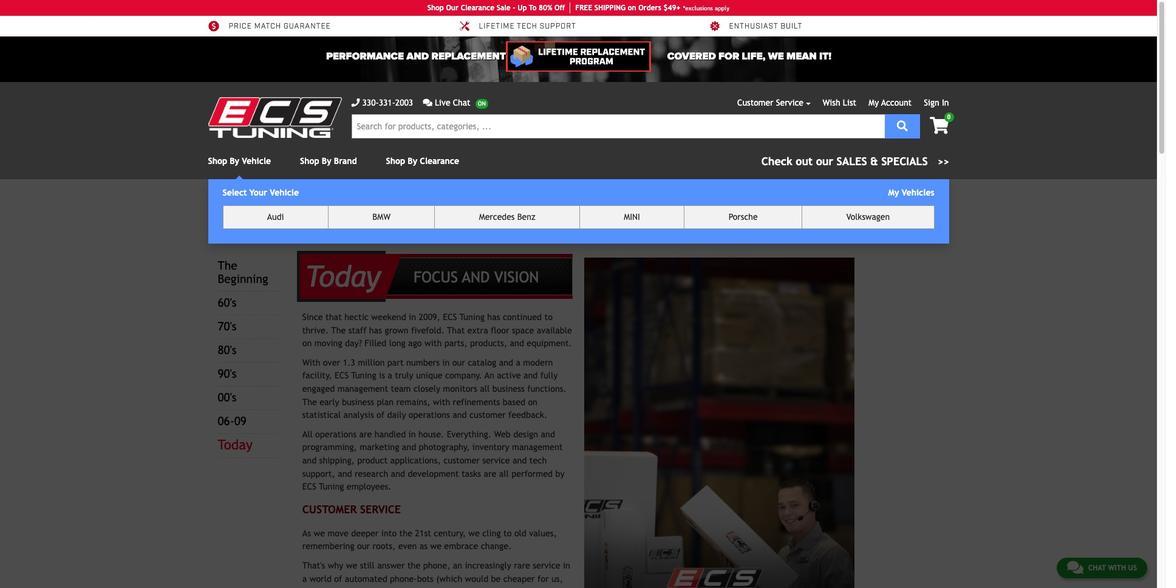Task type: describe. For each thing, give the bounding box(es) containing it.
and right design
[[541, 429, 555, 439]]

service
[[360, 503, 401, 516]]

customer inside with over 1.3 million part numbers in our catalog and a modern facility, ecs tuning is a truly       unique company. an active and fully engaged management team closely monitors all business       functions. the early business plan remains, with refinements based on statistical analysis       of daily operations and customer feedback.
[[470, 410, 506, 420]]

rare
[[514, 560, 530, 571]]

330-331-2003 link
[[352, 97, 413, 109]]

and down shipping,
[[338, 468, 352, 479]]

cling
[[483, 528, 501, 538]]

tech inside all operations are handled in house. everything. web design and programming, marketing       and photography, inventory management and shipping, product applications, customer service       and tech support, and research and development tasks are all performed by ecs tuning employees.
[[530, 455, 547, 465]]

and down the modern
[[524, 370, 538, 381]]

0 horizontal spatial chat
[[453, 98, 471, 108]]

web
[[494, 429, 511, 439]]

vehicle for shop by vehicle
[[242, 156, 271, 166]]

our inside "as we move deeper into the 21st century, we cling to old values, remembering our roots,       even as we embrace change."
[[357, 541, 370, 551]]

vehicle for select your vehicle
[[270, 188, 299, 198]]

increasingly
[[465, 560, 512, 571]]

embrace
[[444, 541, 478, 551]]

specials
[[882, 155, 928, 168]]

million
[[358, 357, 385, 368]]

extra
[[468, 325, 488, 335]]

enthusiast built
[[730, 22, 803, 31]]

vehicle
[[818, 201, 845, 211]]

by for clearance
[[408, 156, 418, 166]]

ecs inside all operations are handled in house. everything. web design and programming, marketing       and photography, inventory management and shipping, product applications, customer service       and tech support, and research and development tasks are all performed by ecs tuning employees.
[[303, 481, 317, 492]]

support,
[[303, 468, 335, 479]]

daily
[[387, 410, 406, 420]]

Search text field
[[352, 114, 885, 139]]

in inside with over 1.3 million part numbers in our catalog and a modern facility, ecs tuning is a truly       unique company. an active and fully engaged management team closely monitors all business       functions. the early business plan remains, with refinements based on statistical analysis       of daily operations and customer feedback.
[[443, 357, 450, 368]]

2 horizontal spatial on
[[628, 4, 637, 12]]

as
[[303, 528, 311, 538]]

audi
[[267, 212, 284, 222]]

home page link
[[307, 197, 349, 205]]

even
[[399, 541, 417, 551]]

bmw
[[373, 212, 391, 222]]

tuning inside all operations are handled in house. everything. web design and programming, marketing       and photography, inventory management and shipping, product applications, customer service       and tech support, and research and development tasks are all performed by ecs tuning employees.
[[319, 481, 344, 492]]

customer
[[303, 503, 357, 516]]

more
[[339, 587, 359, 588]]

customer service button
[[738, 97, 811, 109]]

all operations are handled in house. everything. web design and programming, marketing       and photography, inventory management and shipping, product applications, customer service       and tech support, and research and development tasks are all performed by ecs tuning employees.
[[303, 429, 565, 492]]

still
[[360, 560, 375, 571]]

0 vertical spatial business
[[493, 383, 525, 394]]

part
[[388, 357, 404, 368]]

0 link
[[921, 112, 954, 136]]

lifetime tech support link
[[459, 21, 577, 32]]

thrive.
[[303, 325, 329, 335]]

1 our from the top
[[446, 4, 459, 12]]

account
[[882, 98, 912, 108]]

tech inside lifetime tech support link
[[517, 22, 538, 31]]

to for as we move deeper into the 21st century, we cling to old values, remembering our roots,       even as we embrace change.
[[504, 528, 512, 538]]

tuning inside with over 1.3 million part numbers in our catalog and a modern facility, ecs tuning is a truly       unique company. an active and fully engaged management team closely monitors all business       functions. the early business plan remains, with refinements based on statistical analysis       of daily operations and customer feedback.
[[352, 370, 377, 381]]

21st
[[415, 528, 431, 538]]

of inside 'that's why we still answer the phone, an increasingly rare service in a world of       automated phone-bots (which would be cheaper for us, but a lot more aggravating for you).       our skilled and pleasant li'
[[334, 573, 342, 584]]

1 horizontal spatial for
[[538, 573, 549, 584]]

covered
[[668, 50, 716, 63]]

60's
[[218, 296, 237, 309]]

the inside the beginning
[[218, 259, 237, 272]]

80's
[[218, 344, 237, 357]]

pleasant
[[508, 587, 541, 588]]

0 horizontal spatial are
[[359, 429, 372, 439]]

my for my vehicles
[[889, 188, 900, 198]]

clearance for by
[[420, 156, 459, 166]]

handled
[[375, 429, 406, 439]]

enthusiast built link
[[709, 21, 803, 32]]

all inside all operations are handled in house. everything. web design and programming, marketing       and photography, inventory management and shipping, product applications, customer service       and tech support, and research and development tasks are all performed by ecs tuning employees.
[[499, 468, 509, 479]]

free ship ping on orders $49+ *exclusions apply
[[576, 4, 730, 12]]

bots
[[417, 573, 434, 584]]

select link
[[827, 201, 848, 209]]

moving
[[315, 338, 343, 348]]

a down world
[[318, 587, 323, 588]]

my vehicles
[[889, 188, 935, 198]]

filled
[[365, 338, 387, 348]]

in
[[943, 98, 950, 108]]

90's link
[[218, 367, 237, 381]]

since
[[303, 312, 323, 322]]

world
[[310, 573, 332, 584]]

ago
[[408, 338, 422, 348]]

and right focus
[[462, 269, 490, 286]]

select your vehicle
[[223, 188, 299, 198]]

orders
[[639, 4, 662, 12]]

for
[[719, 50, 740, 63]]

sales & specials link
[[762, 153, 950, 170]]

to for since that hectic weekend in 2009, ecs tuning has continued to thrive. the staff has grown       fivefold. that extra floor space available on moving day? filled long ago with parts,       products, and equipment.
[[545, 312, 553, 322]]

floor
[[491, 325, 510, 335]]

we
[[768, 50, 784, 63]]

closely
[[414, 383, 441, 394]]

that's why we still answer the phone, an increasingly rare service in a world of       automated phone-bots (which would be cheaper for us, but a lot more aggravating for you).       our skilled and pleasant li
[[303, 560, 571, 588]]

that's
[[303, 560, 325, 571]]

grown
[[385, 325, 409, 335]]

replacement
[[432, 50, 506, 63]]

hectic
[[345, 312, 369, 322]]

enthusiast
[[730, 22, 779, 31]]

with inside with over 1.3 million part numbers in our catalog and a modern facility, ecs tuning is a truly       unique company. an active and fully engaged management team closely monitors all business       functions. the early business plan remains, with refinements based on statistical analysis       of daily operations and customer feedback.
[[433, 397, 451, 407]]

my for my account
[[869, 98, 880, 108]]

1 vertical spatial for
[[410, 587, 421, 588]]

plan
[[377, 397, 394, 407]]

house.
[[419, 429, 444, 439]]

guarantee
[[284, 22, 331, 31]]

operations inside with over 1.3 million part numbers in our catalog and a modern facility, ecs tuning is a truly       unique company. an active and fully engaged management team closely monitors all business       functions. the early business plan remains, with refinements based on statistical analysis       of daily operations and customer feedback.
[[409, 410, 450, 420]]

development
[[408, 468, 459, 479]]

customer inside all operations are handled in house. everything. web design and programming, marketing       and photography, inventory management and shipping, product applications, customer service       and tech support, and research and development tasks are all performed by ecs tuning employees.
[[444, 455, 480, 465]]

a right is
[[388, 370, 393, 381]]

with inside since that hectic weekend in 2009, ecs tuning has continued to thrive. the staff has grown       fivefold. that extra floor space available on moving day? filled long ago with parts,       products, and equipment.
[[425, 338, 442, 348]]

please tap 'select' to pick a vehicle
[[716, 201, 845, 211]]

us,
[[552, 573, 563, 584]]

in inside since that hectic weekend in 2009, ecs tuning has continued to thrive. the staff has grown       fivefold. that extra floor space available on moving day? filled long ago with parts,       products, and equipment.
[[409, 312, 416, 322]]

live chat
[[435, 98, 471, 108]]

0 vertical spatial has
[[488, 312, 501, 322]]

century,
[[434, 528, 466, 538]]

by for vehicle
[[230, 156, 239, 166]]

beginning
[[218, 272, 268, 286]]

ecs inside since that hectic weekend in 2009, ecs tuning has continued to thrive. the staff has grown       fivefold. that extra floor space available on moving day? filled long ago with parts,       products, and equipment.
[[443, 312, 457, 322]]

1 vertical spatial chat
[[1089, 564, 1107, 573]]

and up active
[[499, 357, 514, 368]]

06-09
[[218, 415, 247, 428]]

vision
[[495, 269, 539, 286]]

mercedes
[[479, 212, 515, 222]]

1 vertical spatial are
[[484, 468, 497, 479]]

built
[[781, 22, 803, 31]]

be
[[491, 573, 501, 584]]

your
[[250, 188, 267, 198]]

about
[[352, 197, 372, 205]]

engaged
[[303, 383, 335, 394]]

our inside 'that's why we still answer the phone, an increasingly rare service in a world of       automated phone-bots (which would be cheaper for us, but a lot more aggravating for you).       our skilled and pleasant li'
[[447, 587, 461, 588]]

management inside with over 1.3 million part numbers in our catalog and a modern facility, ecs tuning is a truly       unique company. an active and fully engaged management team closely monitors all business       functions. the early business plan remains, with refinements based on statistical analysis       of daily operations and customer feedback.
[[338, 383, 388, 394]]

lifetime tech support
[[479, 22, 577, 31]]

about us
[[352, 197, 382, 205]]

page
[[328, 197, 343, 205]]

an
[[453, 560, 463, 571]]

0 horizontal spatial business
[[342, 397, 374, 407]]

and inside since that hectic weekend in 2009, ecs tuning has continued to thrive. the staff has grown       fivefold. that extra floor space available on moving day? filled long ago with parts,       products, and equipment.
[[510, 338, 524, 348]]

chat with us link
[[1057, 558, 1148, 579]]

ping
[[610, 4, 626, 12]]

clearance for our
[[461, 4, 495, 12]]

everything.
[[447, 429, 492, 439]]

by
[[556, 468, 565, 479]]



Task type: locate. For each thing, give the bounding box(es) containing it.
0 horizontal spatial management
[[338, 383, 388, 394]]

shop for shop by brand
[[300, 156, 319, 166]]

0 vertical spatial management
[[338, 383, 388, 394]]

and inside 'that's why we still answer the phone, an increasingly rare service in a world of       automated phone-bots (which would be cheaper for us, but a lot more aggravating for you).       our skilled and pleasant li'
[[491, 587, 505, 588]]

1 horizontal spatial tuning
[[352, 370, 377, 381]]

as
[[420, 541, 428, 551]]

1 vertical spatial select
[[827, 201, 848, 208]]

1 vertical spatial on
[[303, 338, 312, 348]]

are
[[359, 429, 372, 439], [484, 468, 497, 479]]

our up company.
[[453, 357, 465, 368]]

0 vertical spatial select
[[223, 188, 247, 198]]

it!
[[820, 50, 832, 63]]

1 vertical spatial tech
[[530, 455, 547, 465]]

ecs
[[443, 312, 457, 322], [335, 370, 349, 381], [303, 481, 317, 492]]

by
[[230, 156, 239, 166], [322, 156, 332, 166], [408, 156, 418, 166]]

1 vertical spatial to
[[545, 312, 553, 322]]

on
[[628, 4, 637, 12], [303, 338, 312, 348], [528, 397, 538, 407]]

management down is
[[338, 383, 388, 394]]

80's link
[[218, 344, 237, 357]]

in inside all operations are handled in house. everything. web design and programming, marketing       and photography, inventory management and shipping, product applications, customer service       and tech support, and research and development tasks are all performed by ecs tuning employees.
[[409, 429, 416, 439]]

up
[[518, 4, 527, 12]]

1 horizontal spatial on
[[528, 397, 538, 407]]

330-
[[363, 98, 379, 108]]

00's link
[[218, 391, 237, 404]]

refinements
[[453, 397, 500, 407]]

0
[[948, 114, 951, 120]]

sale
[[497, 4, 511, 12]]

tech down up
[[517, 22, 538, 31]]

0 horizontal spatial today
[[218, 437, 253, 453]]

lifetime replacement program banner image
[[507, 41, 651, 72]]

0 vertical spatial with
[[425, 338, 442, 348]]

the for even
[[400, 528, 413, 538]]

is
[[379, 370, 385, 381]]

today
[[306, 260, 381, 294], [218, 437, 253, 453]]

2 vertical spatial to
[[504, 528, 512, 538]]

us inside chat with us link
[[1129, 564, 1138, 573]]

with
[[303, 357, 321, 368]]

90's
[[218, 367, 237, 381]]

all inside with over 1.3 million part numbers in our catalog and a modern facility, ecs tuning is a truly       unique company. an active and fully engaged management team closely monitors all business       functions. the early business plan remains, with refinements based on statistical analysis       of daily operations and customer feedback.
[[480, 383, 490, 394]]

1 horizontal spatial today
[[306, 260, 381, 294]]

0 vertical spatial today
[[306, 260, 381, 294]]

equipment.
[[527, 338, 572, 348]]

0 vertical spatial for
[[538, 573, 549, 584]]

1 horizontal spatial management
[[512, 442, 563, 452]]

and up performed
[[513, 455, 527, 465]]

shop for shop our clearance sale - up to 80% off
[[428, 4, 444, 12]]

1 horizontal spatial my
[[889, 188, 900, 198]]

1.3
[[343, 357, 355, 368]]

clearance left sale
[[461, 4, 495, 12]]

1 vertical spatial the
[[331, 325, 346, 335]]

business
[[493, 383, 525, 394], [342, 397, 374, 407]]

service up us, in the left bottom of the page
[[533, 560, 561, 571]]

the up phone-
[[408, 560, 421, 571]]

to left 'pick' in the right top of the page
[[785, 201, 792, 211]]

shop up 'select your vehicle'
[[208, 156, 227, 166]]

my account
[[869, 98, 912, 108]]

in left the house.
[[409, 429, 416, 439]]

1 vertical spatial all
[[499, 468, 509, 479]]

select left your
[[223, 188, 247, 198]]

0 vertical spatial operations
[[409, 410, 450, 420]]

1 horizontal spatial of
[[377, 410, 385, 420]]

1 horizontal spatial service
[[533, 560, 561, 571]]

all left performed
[[499, 468, 509, 479]]

and down space on the left bottom of the page
[[510, 338, 524, 348]]

brand
[[334, 156, 357, 166]]

service inside 'that's why we still answer the phone, an increasingly rare service in a world of       automated phone-bots (which would be cheaper for us, but a lot more aggravating for you).       our skilled and pleasant li'
[[533, 560, 561, 571]]

mini
[[624, 212, 641, 222]]

why
[[328, 560, 344, 571]]

price match guarantee
[[229, 22, 331, 31]]

phone image
[[352, 98, 360, 107]]

remains,
[[397, 397, 431, 407]]

tech up performed
[[530, 455, 547, 465]]

0 horizontal spatial ecs
[[303, 481, 317, 492]]

continued
[[503, 312, 542, 322]]

available
[[537, 325, 572, 335]]

to left the old
[[504, 528, 512, 538]]

business up analysis
[[342, 397, 374, 407]]

applications,
[[391, 455, 441, 465]]

modern
[[523, 357, 553, 368]]

0 vertical spatial customer
[[470, 410, 506, 420]]

on up the "feedback."
[[528, 397, 538, 407]]

a up "but"
[[303, 573, 307, 584]]

0 vertical spatial all
[[480, 383, 490, 394]]

2 horizontal spatial the
[[331, 325, 346, 335]]

0 vertical spatial service
[[483, 455, 510, 465]]

0 horizontal spatial of
[[334, 573, 342, 584]]

focus
[[414, 269, 458, 286]]

0 vertical spatial us
[[374, 197, 382, 205]]

in right the rare
[[563, 560, 571, 571]]

70's link
[[218, 320, 237, 333]]

that
[[326, 312, 342, 322]]

to inside "as we move deeper into the 21st century, we cling to old values, remembering our roots,       even as we embrace change."
[[504, 528, 512, 538]]

0 vertical spatial clearance
[[461, 4, 495, 12]]

0 vertical spatial our
[[453, 357, 465, 368]]

1 horizontal spatial to
[[545, 312, 553, 322]]

my left vehicles
[[889, 188, 900, 198]]

early
[[320, 397, 339, 407]]

answer
[[377, 560, 405, 571]]

in inside 'that's why we still answer the phone, an increasingly rare service in a world of       automated phone-bots (which would be cheaper for us, but a lot more aggravating for you).       our skilled and pleasant li'
[[563, 560, 571, 571]]

service down inventory
[[483, 455, 510, 465]]

unique
[[416, 370, 443, 381]]

0 horizontal spatial for
[[410, 587, 421, 588]]

0 vertical spatial the
[[400, 528, 413, 538]]

shop for shop by vehicle
[[208, 156, 227, 166]]

operations up programming,
[[315, 429, 357, 439]]

catalog
[[468, 357, 497, 368]]

tuning inside since that hectic weekend in 2009, ecs tuning has continued to thrive. the staff has grown       fivefold. that extra floor space available on moving day? filled long ago with parts,       products, and equipment.
[[460, 312, 485, 322]]

business down active
[[493, 383, 525, 394]]

1 vertical spatial business
[[342, 397, 374, 407]]

ecs tuning image
[[208, 97, 342, 138]]

1 vertical spatial the
[[408, 560, 421, 571]]

our down (which
[[447, 587, 461, 588]]

lifetime
[[479, 22, 515, 31]]

of up lot
[[334, 573, 342, 584]]

and down "refinements" on the left bottom of page
[[453, 410, 467, 420]]

the up even
[[400, 528, 413, 538]]

the inside since that hectic weekend in 2009, ecs tuning has continued to thrive. the staff has grown       fivefold. that extra floor space available on moving day? filled long ago with parts,       products, and equipment.
[[331, 325, 346, 335]]

0 horizontal spatial service
[[483, 455, 510, 465]]

shop by brand
[[300, 156, 357, 166]]

remembering
[[303, 541, 355, 551]]

please
[[716, 201, 741, 211]]

free
[[576, 4, 593, 12]]

1 horizontal spatial our
[[453, 357, 465, 368]]

the down that
[[331, 325, 346, 335]]

we inside 'that's why we still answer the phone, an increasingly rare service in a world of       automated phone-bots (which would be cheaper for us, but a lot more aggravating for you).       our skilled and pleasant li'
[[346, 560, 358, 571]]

shop up "and"
[[428, 4, 444, 12]]

1 horizontal spatial the
[[303, 397, 317, 407]]

on down thrive.
[[303, 338, 312, 348]]

employees.
[[347, 481, 392, 492]]

0 horizontal spatial has
[[369, 325, 382, 335]]

has up filled
[[369, 325, 382, 335]]

1 horizontal spatial clearance
[[461, 4, 495, 12]]

1 horizontal spatial ecs
[[335, 370, 349, 381]]

our inside with over 1.3 million part numbers in our catalog and a modern facility, ecs tuning is a truly       unique company. an active and fully engaged management team closely monitors all business       functions. the early business plan remains, with refinements based on statistical analysis       of daily operations and customer feedback.
[[453, 357, 465, 368]]

the
[[218, 259, 237, 272], [331, 325, 346, 335], [303, 397, 317, 407]]

our up replacement
[[446, 4, 459, 12]]

00's
[[218, 391, 237, 404]]

operations up the house.
[[409, 410, 450, 420]]

1 vertical spatial today
[[218, 437, 253, 453]]

company.
[[445, 370, 482, 381]]

1 horizontal spatial has
[[488, 312, 501, 322]]

functions.
[[528, 383, 567, 394]]

1 by from the left
[[230, 156, 239, 166]]

today up that
[[306, 260, 381, 294]]

tuning up extra
[[460, 312, 485, 322]]

0 vertical spatial are
[[359, 429, 372, 439]]

on right ping
[[628, 4, 637, 12]]

shop by vehicle
[[208, 156, 271, 166]]

apply
[[715, 5, 730, 11]]

in left 2009,
[[409, 312, 416, 322]]

but
[[303, 587, 316, 588]]

0 vertical spatial chat
[[453, 98, 471, 108]]

0 vertical spatial on
[[628, 4, 637, 12]]

select for select your vehicle
[[223, 188, 247, 198]]

tuning down support,
[[319, 481, 344, 492]]

select for select link
[[827, 201, 848, 208]]

the inside 'that's why we still answer the phone, an increasingly rare service in a world of       automated phone-bots (which would be cheaper for us, but a lot more aggravating for you).       our skilled and pleasant li'
[[408, 560, 421, 571]]

the for phone-
[[408, 560, 421, 571]]

with over 1.3 million part numbers in our catalog and a modern facility, ecs tuning is a truly       unique company. an active and fully engaged management team closely monitors all business       functions. the early business plan remains, with refinements based on statistical analysis       of daily operations and customer feedback.
[[303, 357, 567, 420]]

331-
[[379, 98, 396, 108]]

2 vertical spatial with
[[1109, 564, 1127, 573]]

vehicle
[[242, 156, 271, 166], [270, 188, 299, 198]]

the down engaged
[[303, 397, 317, 407]]

team
[[391, 383, 411, 394]]

by for brand
[[322, 156, 332, 166]]

0 horizontal spatial by
[[230, 156, 239, 166]]

1 horizontal spatial select
[[827, 201, 848, 208]]

ecs up that
[[443, 312, 457, 322]]

shop by brand link
[[300, 156, 357, 166]]

the inside "as we move deeper into the 21st century, we cling to old values, remembering our roots,       even as we embrace change."
[[400, 528, 413, 538]]

0 vertical spatial our
[[446, 4, 459, 12]]

today down 06-09 link
[[218, 437, 253, 453]]

all down an
[[480, 383, 490, 394]]

2 horizontal spatial tuning
[[460, 312, 485, 322]]

1 vertical spatial ecs
[[335, 370, 349, 381]]

1 horizontal spatial are
[[484, 468, 497, 479]]

1 vertical spatial us
[[1129, 564, 1138, 573]]

operations inside all operations are handled in house. everything. web design and programming, marketing       and photography, inventory management and shipping, product applications, customer service       and tech support, and research and development tasks are all performed by ecs tuning employees.
[[315, 429, 357, 439]]

0 horizontal spatial select
[[223, 188, 247, 198]]

2 horizontal spatial to
[[785, 201, 792, 211]]

ecs inside with over 1.3 million part numbers in our catalog and a modern facility, ecs tuning is a truly       unique company. an active and fully engaged management team closely monitors all business       functions. the early business plan remains, with refinements based on statistical analysis       of daily operations and customer feedback.
[[335, 370, 349, 381]]

sales
[[837, 155, 868, 168]]

1 vertical spatial service
[[533, 560, 561, 571]]

by left brand
[[322, 156, 332, 166]]

to inside since that hectic weekend in 2009, ecs tuning has continued to thrive. the staff has grown       fivefold. that extra floor space available on moving day? filled long ago with parts,       products, and equipment.
[[545, 312, 553, 322]]

select up the "volkswagen"
[[827, 201, 848, 208]]

clearance
[[461, 4, 495, 12], [420, 156, 459, 166]]

1 horizontal spatial all
[[499, 468, 509, 479]]

and up support,
[[303, 455, 317, 465]]

&
[[871, 155, 879, 168]]

vehicle up the audi
[[270, 188, 299, 198]]

clearance down live
[[420, 156, 459, 166]]

match
[[254, 22, 281, 31]]

$49+
[[664, 4, 681, 12]]

2 vertical spatial the
[[303, 397, 317, 407]]

sign in link
[[925, 98, 950, 108]]

management down design
[[512, 442, 563, 452]]

2 horizontal spatial by
[[408, 156, 418, 166]]

has up floor
[[488, 312, 501, 322]]

the inside with over 1.3 million part numbers in our catalog and a modern facility, ecs tuning is a truly       unique company. an active and fully engaged management team closely monitors all business       functions. the early business plan remains, with refinements based on statistical analysis       of daily operations and customer feedback.
[[303, 397, 317, 407]]

a up active
[[516, 357, 521, 368]]

in up 'unique'
[[443, 357, 450, 368]]

my left account
[[869, 98, 880, 108]]

all
[[480, 383, 490, 394], [499, 468, 509, 479]]

1 vertical spatial clearance
[[420, 156, 459, 166]]

vehicle up your
[[242, 156, 271, 166]]

ecs down 1.3
[[335, 370, 349, 381]]

(which
[[437, 573, 463, 584]]

are right 'tasks'
[[484, 468, 497, 479]]

are up marketing
[[359, 429, 372, 439]]

0 horizontal spatial operations
[[315, 429, 357, 439]]

'select'
[[757, 201, 783, 211]]

of down "plan"
[[377, 410, 385, 420]]

on inside with over 1.3 million part numbers in our catalog and a modern facility, ecs tuning is a truly       unique company. an active and fully engaged management team closely monitors all business       functions. the early business plan remains, with refinements based on statistical analysis       of daily operations and customer feedback.
[[528, 397, 538, 407]]

1 horizontal spatial chat
[[1089, 564, 1107, 573]]

1 horizontal spatial by
[[322, 156, 332, 166]]

customer down "refinements" on the left bottom of page
[[470, 410, 506, 420]]

our down deeper
[[357, 541, 370, 551]]

over
[[323, 357, 340, 368]]

0 vertical spatial to
[[785, 201, 792, 211]]

shop left brand
[[300, 156, 319, 166]]

shop for shop by clearance
[[386, 156, 405, 166]]

for left us, in the left bottom of the page
[[538, 573, 549, 584]]

1 horizontal spatial us
[[1129, 564, 1138, 573]]

on inside since that hectic weekend in 2009, ecs tuning has continued to thrive. the staff has grown       fivefold. that extra floor space available on moving day? filled long ago with parts,       products, and equipment.
[[303, 338, 312, 348]]

0 vertical spatial of
[[377, 410, 385, 420]]

by down 2003
[[408, 156, 418, 166]]

since that hectic weekend in 2009, ecs tuning has continued to thrive. the staff has grown       fivefold. that extra floor space available on moving day? filled long ago with parts,       products, and equipment.
[[303, 312, 572, 348]]

of inside with over 1.3 million part numbers in our catalog and a modern facility, ecs tuning is a truly       unique company. an active and fully engaged management team closely monitors all business       functions. the early business plan remains, with refinements based on statistical analysis       of daily operations and customer feedback.
[[377, 410, 385, 420]]

search image
[[898, 120, 908, 131]]

wish list link
[[823, 98, 857, 108]]

customer up 'tasks'
[[444, 455, 480, 465]]

the
[[400, 528, 413, 538], [408, 560, 421, 571]]

1 vertical spatial customer
[[444, 455, 480, 465]]

tuning down million
[[352, 370, 377, 381]]

1 vertical spatial operations
[[315, 429, 357, 439]]

0 horizontal spatial our
[[357, 541, 370, 551]]

tap
[[743, 201, 755, 211]]

for down "bots" in the left bottom of the page
[[410, 587, 421, 588]]

0 vertical spatial tech
[[517, 22, 538, 31]]

move
[[328, 528, 349, 538]]

the up 60's
[[218, 259, 237, 272]]

space
[[512, 325, 534, 335]]

0 horizontal spatial to
[[504, 528, 512, 538]]

0 horizontal spatial clearance
[[420, 156, 459, 166]]

0 vertical spatial ecs
[[443, 312, 457, 322]]

covered for life, we mean it!
[[668, 50, 832, 63]]

2 vertical spatial tuning
[[319, 481, 344, 492]]

0 vertical spatial tuning
[[460, 312, 485, 322]]

a right 'pick' in the right top of the page
[[812, 201, 816, 211]]

1 vertical spatial has
[[369, 325, 382, 335]]

to up available
[[545, 312, 553, 322]]

2 vertical spatial on
[[528, 397, 538, 407]]

0 vertical spatial vehicle
[[242, 156, 271, 166]]

roots,
[[373, 541, 396, 551]]

and down applications,
[[391, 468, 405, 479]]

0 horizontal spatial the
[[218, 259, 237, 272]]

service inside all operations are handled in house. everything. web design and programming, marketing       and photography, inventory management and shipping, product applications, customer service       and tech support, and research and development tasks are all performed by ecs tuning employees.
[[483, 455, 510, 465]]

ship
[[595, 4, 610, 12]]

mercedes benz
[[479, 212, 536, 222]]

1 horizontal spatial business
[[493, 383, 525, 394]]

us
[[374, 197, 382, 205], [1129, 564, 1138, 573]]

shop right brand
[[386, 156, 405, 166]]

1 vertical spatial vehicle
[[270, 188, 299, 198]]

and
[[407, 50, 429, 63]]

2 our from the top
[[447, 587, 461, 588]]

0 horizontal spatial my
[[869, 98, 880, 108]]

0 horizontal spatial on
[[303, 338, 312, 348]]

ecs down support,
[[303, 481, 317, 492]]

3 by from the left
[[408, 156, 418, 166]]

and up applications,
[[402, 442, 416, 452]]

management inside all operations are handled in house. everything. web design and programming, marketing       and photography, inventory management and shipping, product applications, customer service       and tech support, and research and development tasks are all performed by ecs tuning employees.
[[512, 442, 563, 452]]

a
[[812, 201, 816, 211], [516, 357, 521, 368], [388, 370, 393, 381], [303, 573, 307, 584], [318, 587, 323, 588]]

shopping cart image
[[930, 117, 950, 134]]

inventory
[[473, 442, 510, 452]]

and down be
[[491, 587, 505, 588]]

2 horizontal spatial ecs
[[443, 312, 457, 322]]

in
[[409, 312, 416, 322], [443, 357, 450, 368], [409, 429, 416, 439], [563, 560, 571, 571]]

2 vertical spatial ecs
[[303, 481, 317, 492]]

1 horizontal spatial operations
[[409, 410, 450, 420]]

research
[[355, 468, 389, 479]]

0 vertical spatial the
[[218, 259, 237, 272]]

0 horizontal spatial tuning
[[319, 481, 344, 492]]

by up 'select your vehicle'
[[230, 156, 239, 166]]

comments image
[[423, 98, 433, 107]]

2 by from the left
[[322, 156, 332, 166]]

sign in
[[925, 98, 950, 108]]

marketing
[[360, 442, 400, 452]]

1 vertical spatial management
[[512, 442, 563, 452]]

1 vertical spatial with
[[433, 397, 451, 407]]



Task type: vqa. For each thing, say whether or not it's contained in the screenshot.
designed
no



